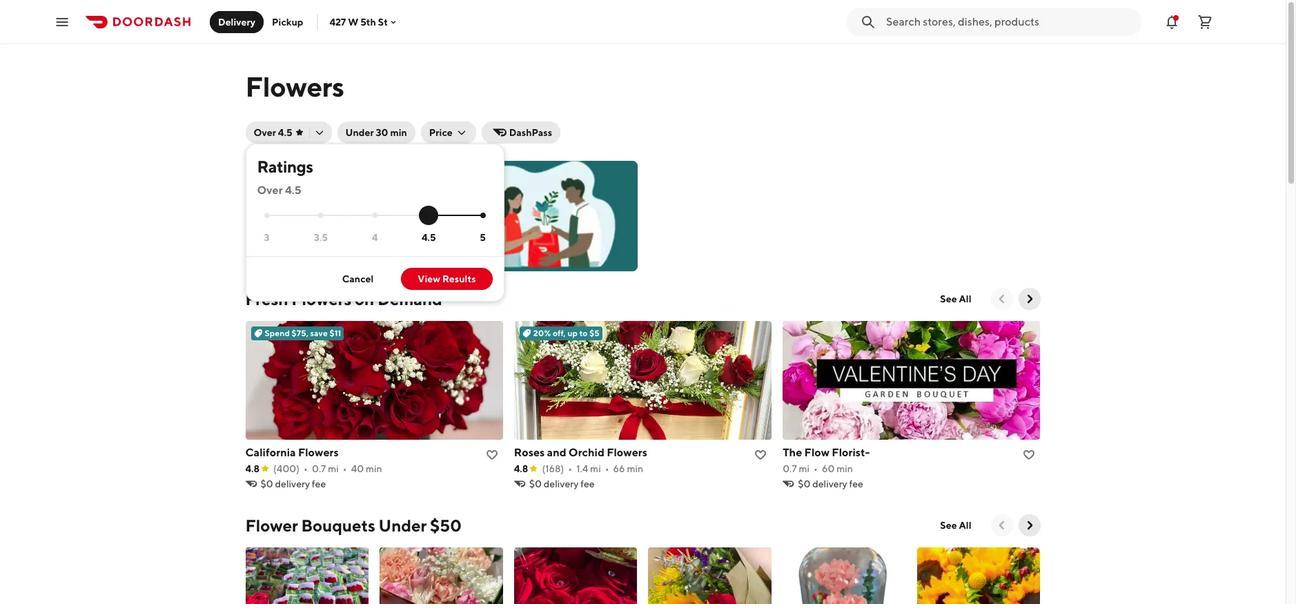 Task type: vqa. For each thing, say whether or not it's contained in the screenshot.
fee for Flowers
yes



Task type: locate. For each thing, give the bounding box(es) containing it.
1 all from the top
[[959, 293, 972, 304]]

1 horizontal spatial 0.7
[[783, 463, 797, 474]]

mi for and
[[590, 463, 601, 474]]

1 see all link from the top
[[932, 288, 980, 310]]

demand
[[378, 289, 442, 309]]

next button of carousel image for $50
[[1023, 518, 1037, 532]]

1 horizontal spatial fee
[[581, 478, 595, 489]]

• left 40
[[343, 463, 347, 474]]

delivery down '(168)'
[[544, 478, 579, 489]]

2 all from the top
[[959, 520, 972, 531]]

1 horizontal spatial mi
[[590, 463, 601, 474]]

1 horizontal spatial 4.8
[[514, 463, 528, 474]]

delivery for roses and orchid flowers
[[544, 478, 579, 489]]

doordash
[[347, 235, 392, 246]]

door.
[[430, 222, 452, 233]]

1 $​0 from the left
[[261, 478, 273, 489]]

1 mi from the left
[[328, 463, 339, 474]]

are
[[298, 194, 312, 205]]

0 vertical spatial under
[[346, 127, 374, 138]]

california
[[245, 446, 296, 459]]

the
[[262, 171, 286, 186], [783, 446, 802, 459]]

2 $​0 delivery fee from the left
[[529, 478, 595, 489]]

0 vertical spatial see
[[940, 293, 957, 304]]

notification bell image
[[1164, 13, 1180, 30]]

spend
[[265, 328, 290, 338]]

$​0
[[261, 478, 273, 489], [529, 478, 542, 489], [798, 478, 811, 489]]

1 fee from the left
[[312, 478, 326, 489]]

•
[[304, 463, 308, 474], [343, 463, 347, 474], [568, 463, 572, 474], [605, 463, 609, 474], [814, 463, 818, 474]]

$50
[[430, 516, 462, 535]]

ratings
[[257, 157, 313, 176]]

see all link
[[932, 288, 980, 310], [932, 514, 980, 536]]

over inside button
[[254, 127, 276, 138]]

$​0 down california
[[261, 478, 273, 489]]

1 vertical spatial the
[[783, 446, 802, 459]]

$​0 delivery fee down '(168)'
[[529, 478, 595, 489]]

0 vertical spatial see all
[[940, 293, 972, 304]]

1 4.8 from the left
[[245, 463, 260, 474]]

the left the 'flow'
[[783, 446, 802, 459]]

the inside the flow florist- 0.7 mi • 60 min
[[783, 446, 802, 459]]

mi down the 'flow'
[[799, 463, 810, 474]]

427
[[330, 16, 346, 27]]

1 vertical spatial under
[[379, 516, 427, 535]]

0.7 left the 60
[[783, 463, 797, 474]]

1 vertical spatial all
[[959, 520, 972, 531]]

5 stars and over image
[[480, 213, 486, 218]]

1 horizontal spatial $​0
[[529, 478, 542, 489]]

20% off, up to $5
[[534, 328, 600, 338]]

4.5
[[278, 127, 292, 138], [285, 184, 301, 197], [422, 232, 436, 243]]

1 vertical spatial see all
[[940, 520, 972, 531]]

$75,
[[292, 328, 309, 338]]

2 horizontal spatial $​0 delivery fee
[[798, 478, 864, 489]]

$​0 down roses
[[529, 478, 542, 489]]

to
[[389, 208, 398, 219], [397, 222, 406, 233], [336, 235, 346, 246], [580, 328, 588, 338]]

over 4.5 inside button
[[254, 127, 292, 138]]

1 horizontal spatial the
[[783, 446, 802, 459]]

$​0 down the flow florist- 0.7 mi • 60 min on the bottom right of the page
[[798, 478, 811, 489]]

4.5 up ratings
[[278, 127, 292, 138]]

bouquets
[[301, 516, 375, 535]]

1 vertical spatial over
[[257, 184, 283, 197]]

previous button of carousel image
[[995, 292, 1009, 306], [995, 518, 1009, 532]]

0 vertical spatial 4.5
[[278, 127, 292, 138]]

3 mi from the left
[[799, 463, 810, 474]]

2 previous button of carousel image from the top
[[995, 518, 1009, 532]]

your
[[262, 208, 282, 219], [408, 222, 428, 233], [401, 235, 421, 246]]

0.7 down california flowers
[[312, 463, 326, 474]]

delivery down 4 stars and over image
[[360, 222, 395, 233]]

delivery down (400)
[[275, 478, 310, 489]]

your up performing
[[262, 208, 282, 219]]

2 horizontal spatial $​0
[[798, 478, 811, 489]]

1 horizontal spatial $​0 delivery fee
[[529, 478, 595, 489]]

2 see from the top
[[940, 520, 957, 531]]

the up 3 stars and over image
[[262, 171, 286, 186]]

1 see from the top
[[940, 293, 957, 304]]

• 1.4 mi • 66 min
[[568, 463, 643, 474]]

st
[[378, 16, 388, 27]]

next button of carousel image
[[1023, 292, 1037, 306], [1023, 518, 1037, 532]]

min right 30
[[390, 127, 407, 138]]

• inside the flow florist- 0.7 mi • 60 min
[[814, 463, 818, 474]]

flowers up 3 stars and over image
[[262, 194, 297, 205]]

4.8 for california flowers
[[245, 463, 260, 474]]

flowers
[[245, 70, 344, 103], [262, 194, 297, 205], [292, 289, 352, 309], [298, 446, 339, 459], [607, 446, 648, 459]]

4.5 up choice,
[[285, 184, 301, 197]]

handed
[[339, 208, 373, 219]]

1 see all from the top
[[940, 293, 972, 304]]

see all for flower bouquets under $50
[[940, 520, 972, 531]]

over
[[254, 127, 276, 138], [257, 184, 283, 197]]

delivery for the flow florist-
[[813, 478, 848, 489]]

quality
[[333, 249, 363, 260]]

$​0 delivery fee
[[261, 478, 326, 489], [529, 478, 595, 489], [798, 478, 864, 489]]

min right the 60
[[837, 463, 853, 474]]

flowers up 'save'
[[292, 289, 352, 309]]

and
[[547, 446, 566, 459]]

2 0.7 from the left
[[783, 463, 797, 474]]

see all for fresh flowers on demand
[[940, 293, 972, 304]]

2 mi from the left
[[590, 463, 601, 474]]

4.5 down 4.5 stars and over image
[[422, 232, 436, 243]]

min
[[390, 127, 407, 138], [366, 463, 382, 474], [627, 463, 643, 474], [837, 463, 853, 474]]

mi right 1.4
[[590, 463, 601, 474]]

1 0.7 from the left
[[312, 463, 326, 474]]

out
[[320, 235, 335, 246]]

1 next button of carousel image from the top
[[1023, 292, 1037, 306]]

4.8 down roses
[[514, 463, 528, 474]]

0 vertical spatial over 4.5
[[254, 127, 292, 138]]

1 vertical spatial previous button of carousel image
[[995, 518, 1009, 532]]

3.5
[[314, 232, 328, 243]]

0 horizontal spatial mi
[[328, 463, 339, 474]]

2 4.8 from the left
[[514, 463, 528, 474]]

if
[[394, 235, 399, 246]]

dashpass button
[[482, 122, 561, 144]]

to right out
[[336, 235, 346, 246]]

30
[[376, 127, 388, 138]]

0 horizontal spatial the
[[262, 171, 286, 186]]

see all
[[940, 293, 972, 304], [940, 520, 972, 531]]

over 4.5
[[254, 127, 292, 138], [257, 184, 301, 197]]

0 horizontal spatial $​0
[[261, 478, 273, 489]]

2 horizontal spatial mi
[[799, 463, 810, 474]]

$​0 delivery fee down (400)
[[261, 478, 326, 489]]

under
[[346, 127, 374, 138], [379, 516, 427, 535]]

4.8 down california
[[245, 463, 260, 474]]

performing
[[262, 222, 311, 233]]

0 horizontal spatial under
[[346, 127, 374, 138]]

over 4.5 down ratings
[[257, 184, 301, 197]]

your right if
[[401, 235, 421, 246]]

3.5 stars and over image
[[318, 213, 324, 218]]

0 vertical spatial see all link
[[932, 288, 980, 310]]

previous button of carousel image for flower bouquets under $50
[[995, 518, 1009, 532]]

fee down 1.4
[[581, 478, 595, 489]]

• left the 60
[[814, 463, 818, 474]]

3 • from the left
[[568, 463, 572, 474]]

cancel
[[342, 273, 374, 284]]

under left 30
[[346, 127, 374, 138]]

2 fee from the left
[[581, 478, 595, 489]]

min right 40
[[366, 463, 382, 474]]

1 • from the left
[[304, 463, 308, 474]]

1 previous button of carousel image from the top
[[995, 292, 1009, 306]]

427 w 5th st
[[330, 16, 388, 27]]

flow
[[805, 446, 830, 459]]

• left 66
[[605, 463, 609, 474]]

2 next button of carousel image from the top
[[1023, 518, 1037, 532]]

min inside the "under 30 min" button
[[390, 127, 407, 138]]

fee down florist-
[[849, 478, 864, 489]]

0 horizontal spatial fee
[[312, 478, 326, 489]]

view results
[[418, 273, 476, 284]]

1 horizontal spatial under
[[379, 516, 427, 535]]

under inside flower bouquets under $50 link
[[379, 516, 427, 535]]

flower bouquets under $50 link
[[245, 514, 462, 536]]

$​0 for california
[[261, 478, 273, 489]]

1 vertical spatial see
[[940, 520, 957, 531]]

0 horizontal spatial 4.8
[[245, 463, 260, 474]]

4.8 for roses and orchid flowers
[[514, 463, 528, 474]]

0 vertical spatial next button of carousel image
[[1023, 292, 1037, 306]]

3 $​0 from the left
[[798, 478, 811, 489]]

2 $​0 from the left
[[529, 478, 542, 489]]

2 horizontal spatial fee
[[849, 478, 864, 489]]

Store search: begin typing to search for stores available on DoorDash text field
[[886, 14, 1134, 29]]

4.5 inside button
[[278, 127, 292, 138]]

• left 1.4
[[568, 463, 572, 474]]

1 vertical spatial next button of carousel image
[[1023, 518, 1037, 532]]

0 vertical spatial over
[[254, 127, 276, 138]]

orchid
[[569, 446, 605, 459]]

2 see all from the top
[[940, 520, 972, 531]]

• right (400)
[[304, 463, 308, 474]]

a
[[400, 208, 405, 219]]

off
[[375, 208, 387, 219]]

60
[[822, 463, 835, 474]]

your down high
[[408, 222, 428, 233]]

delivery
[[360, 222, 395, 233], [262, 249, 297, 260], [275, 478, 310, 489], [544, 478, 579, 489], [813, 478, 848, 489]]

under inside the "under 30 min" button
[[346, 127, 374, 138]]

0 vertical spatial all
[[959, 293, 972, 304]]

to down a
[[397, 222, 406, 233]]

1 $​0 delivery fee from the left
[[261, 478, 326, 489]]

1 vertical spatial 4.5
[[285, 184, 301, 197]]

see all link for $50
[[932, 514, 980, 536]]

over 4.5 up ratings
[[254, 127, 292, 138]]

mi left 40
[[328, 463, 339, 474]]

5 • from the left
[[814, 463, 818, 474]]

0 vertical spatial previous button of carousel image
[[995, 292, 1009, 306]]

view
[[418, 273, 440, 284]]

0.7
[[312, 463, 326, 474], [783, 463, 797, 474]]

0 horizontal spatial 0.7
[[312, 463, 326, 474]]

next button of carousel image for demand
[[1023, 292, 1037, 306]]

cancel button
[[326, 268, 390, 290]]

0 horizontal spatial $​0 delivery fee
[[261, 478, 326, 489]]

3 stars and over image
[[264, 213, 270, 218]]

0 vertical spatial the
[[262, 171, 286, 186]]

66
[[613, 463, 625, 474]]

fee for flowers
[[312, 478, 326, 489]]

delivery
[[218, 16, 255, 27]]

$​0 delivery fee down the 60
[[798, 478, 864, 489]]

under left $50
[[379, 516, 427, 535]]

spend $75, save $11
[[265, 328, 341, 338]]

choice,
[[283, 208, 315, 219]]

over up ratings
[[254, 127, 276, 138]]

20%
[[534, 328, 551, 338]]

fee for and
[[581, 478, 595, 489]]

fee down • 0.7 mi • 40 min
[[312, 478, 326, 489]]

2 see all link from the top
[[932, 514, 980, 536]]

1 vertical spatial see all link
[[932, 514, 980, 536]]

delivery down the 60
[[813, 478, 848, 489]]

over up 3 stars and over image
[[257, 184, 283, 197]]

3 $​0 delivery fee from the left
[[798, 478, 864, 489]]



Task type: describe. For each thing, give the bounding box(es) containing it.
fresh
[[245, 289, 288, 309]]

4 • from the left
[[605, 463, 609, 474]]

(168)
[[542, 463, 564, 474]]

roses
[[514, 446, 545, 459]]

flowers up over 4.5 button
[[245, 70, 344, 103]]

high
[[407, 208, 426, 219]]

dashpass
[[509, 127, 552, 138]]

california flowers
[[245, 446, 339, 459]]

results
[[442, 273, 476, 284]]

flowers are expertly arranged by the florist of your choice, then handed off to a high performing dasher for delivery to your door. please reach out to doordash if your flower delivery has any quality issues.
[[262, 194, 459, 260]]

on
[[355, 289, 374, 309]]

all for demand
[[959, 293, 972, 304]]

florist-
[[832, 446, 870, 459]]

427 w 5th st button
[[330, 16, 399, 27]]

3 fee from the left
[[849, 478, 864, 489]]

• 0.7 mi • 40 min
[[304, 463, 382, 474]]

delivery for california flowers
[[275, 478, 310, 489]]

4.5 stars and over image
[[426, 213, 432, 218]]

dasher
[[313, 222, 344, 233]]

roses and orchid flowers
[[514, 446, 648, 459]]

40
[[351, 463, 364, 474]]

any
[[316, 249, 331, 260]]

price
[[429, 127, 453, 138]]

price button
[[421, 122, 476, 144]]

0 vertical spatial your
[[262, 208, 282, 219]]

arranged
[[352, 194, 392, 205]]

expertly
[[314, 194, 350, 205]]

see all link for demand
[[932, 288, 980, 310]]

flower
[[423, 235, 450, 246]]

has
[[299, 249, 314, 260]]

see for flower bouquets under $50
[[940, 520, 957, 531]]

min inside the flow florist- 0.7 mi • 60 min
[[837, 463, 853, 474]]

over 4.5 button
[[245, 122, 332, 144]]

highest
[[289, 171, 340, 186]]

mi for flowers
[[328, 463, 339, 474]]

mi inside the flow florist- 0.7 mi • 60 min
[[799, 463, 810, 474]]

2 • from the left
[[343, 463, 347, 474]]

by
[[394, 194, 404, 205]]

2 vertical spatial 4.5
[[422, 232, 436, 243]]

all for $50
[[959, 520, 972, 531]]

save
[[310, 328, 328, 338]]

$​0 delivery fee for and
[[529, 478, 595, 489]]

$11
[[330, 328, 341, 338]]

the
[[406, 194, 421, 205]]

the flow florist- 0.7 mi • 60 min
[[783, 446, 870, 474]]

to left a
[[389, 208, 398, 219]]

open menu image
[[54, 13, 70, 30]]

flowers up • 0.7 mi • 40 min
[[298, 446, 339, 459]]

under 30 min button
[[337, 122, 415, 144]]

previous button of carousel image for fresh flowers on demand
[[995, 292, 1009, 306]]

quality
[[343, 171, 391, 186]]

of
[[450, 194, 459, 205]]

fresh flowers on demand link
[[245, 288, 442, 310]]

fresh flowers on demand
[[245, 289, 442, 309]]

flowers inside flowers are expertly arranged by the florist of your choice, then handed off to a high performing dasher for delivery to your door. please reach out to doordash if your flower delivery has any quality issues.
[[262, 194, 297, 205]]

pickup button
[[264, 11, 312, 33]]

w
[[348, 16, 358, 27]]

issues.
[[365, 249, 394, 260]]

$5
[[590, 328, 600, 338]]

flower bouquets under $50
[[245, 516, 462, 535]]

$​0 for roses
[[529, 478, 542, 489]]

5
[[480, 232, 486, 243]]

then
[[317, 208, 337, 219]]

the for the flow florist- 0.7 mi • 60 min
[[783, 446, 802, 459]]

3
[[264, 232, 270, 243]]

4 stars and over image
[[372, 213, 378, 218]]

to right up
[[580, 328, 588, 338]]

the for the highest quality
[[262, 171, 286, 186]]

4
[[372, 232, 378, 243]]

1 vertical spatial over 4.5
[[257, 184, 301, 197]]

flowers up 66
[[607, 446, 648, 459]]

under 30 min
[[346, 127, 407, 138]]

1.4
[[577, 463, 588, 474]]

pickup
[[272, 16, 303, 27]]

$​0 delivery fee for flowers
[[261, 478, 326, 489]]

1 vertical spatial your
[[408, 222, 428, 233]]

for
[[346, 222, 358, 233]]

see for fresh flowers on demand
[[940, 293, 957, 304]]

delivery down please
[[262, 249, 297, 260]]

0.7 inside the flow florist- 0.7 mi • 60 min
[[783, 463, 797, 474]]

5th
[[360, 16, 376, 27]]

2 vertical spatial your
[[401, 235, 421, 246]]

(400)
[[273, 463, 300, 474]]

delivery button
[[210, 11, 264, 33]]

florist
[[423, 194, 448, 205]]

flower
[[245, 516, 298, 535]]

please
[[262, 235, 291, 246]]

up
[[568, 328, 578, 338]]

0 items, open order cart image
[[1197, 13, 1214, 30]]

view results button
[[401, 268, 493, 290]]

off,
[[553, 328, 566, 338]]

reach
[[293, 235, 318, 246]]

min right 66
[[627, 463, 643, 474]]

the highest quality
[[262, 171, 391, 186]]



